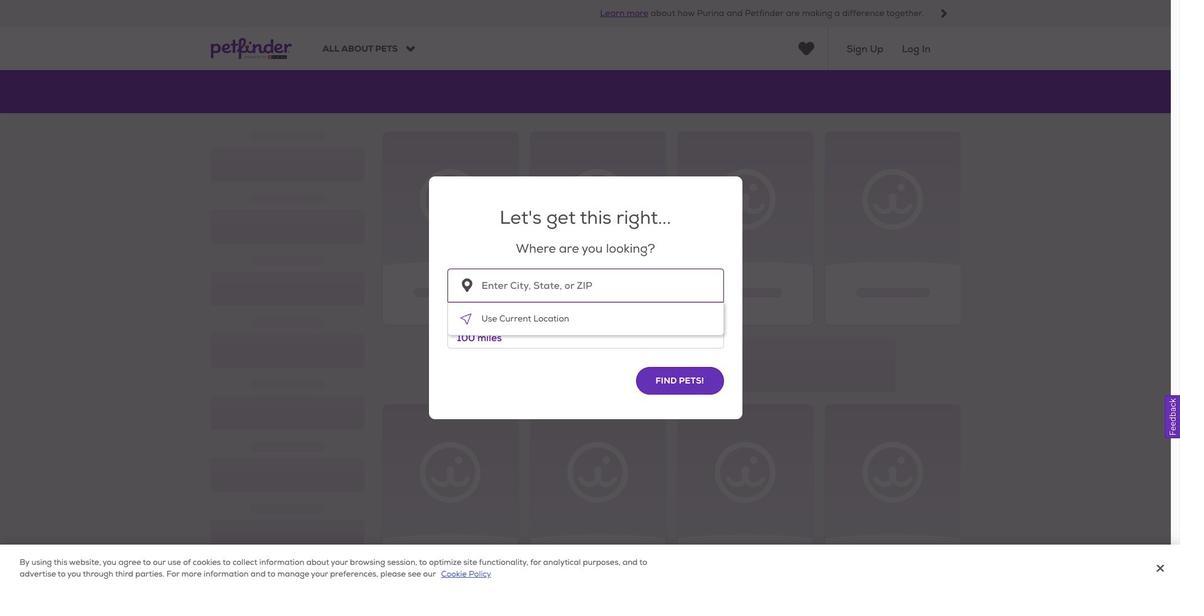 Task type: describe. For each thing, give the bounding box(es) containing it.
petfinder home image
[[211, 27, 292, 70]]



Task type: locate. For each thing, give the bounding box(es) containing it.
main content
[[0, 70, 1172, 595]]

dialog
[[0, 0, 1181, 595]]

option
[[448, 303, 724, 335]]

None field
[[447, 268, 724, 302]]

Enter City, State, or ZIP text field
[[447, 268, 724, 302]]



Task type: vqa. For each thing, say whether or not it's contained in the screenshot.
dialog
yes



